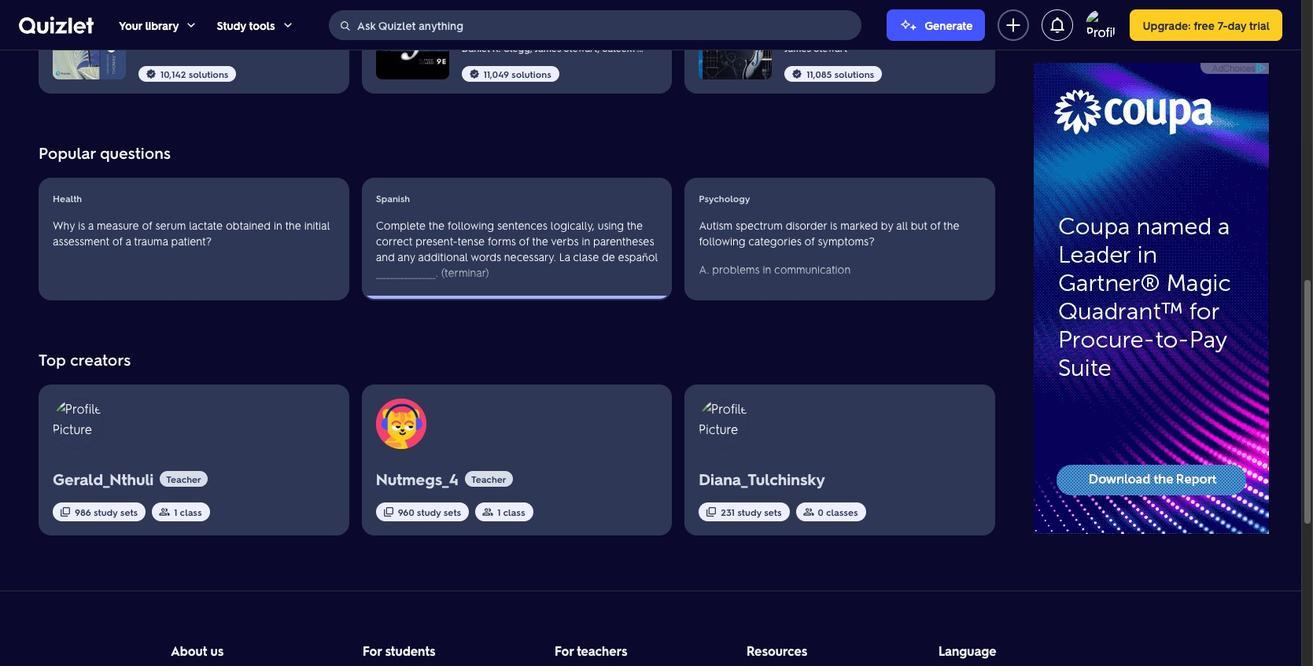 Task type: describe. For each thing, give the bounding box(es) containing it.
why is a measure of serum lactate obtained in the initial assessment of a trauma patient?
[[53, 218, 330, 248]]

teacher for nutmegs_4
[[471, 473, 506, 485]]

symptoms?
[[818, 234, 875, 248]]

profile picture image right bell icon
[[1086, 9, 1117, 41]]

isbn: for heil,
[[199, 7, 223, 20]]

14th
[[138, 7, 156, 20]]

0 classes
[[818, 506, 858, 518]]

stewart
[[814, 42, 847, 54]]

2 quizlet image from the top
[[19, 17, 94, 34]]

trauma
[[134, 234, 168, 248]]

more) for maurice
[[309, 7, 335, 20]]

upgrade:
[[1143, 18, 1191, 32]]

sentences
[[497, 218, 547, 232]]

health
[[53, 192, 82, 205]]

(1
[[610, 26, 617, 39]]

1 for gerald_nthuli
[[174, 506, 177, 518]]

complete the following sentences logically, using the correct present-tense forms of the verbs in parentheses and any additional words necessary. la clase de español _________________. (terminar)
[[376, 218, 658, 279]]

10,142 solutions
[[160, 68, 228, 80]]

edition for james
[[801, 26, 832, 39]]

autism
[[699, 218, 733, 232]]

verbs
[[551, 234, 579, 248]]

is inside autism spectrum disorder is marked by all but of the following categories of symptoms?
[[830, 218, 837, 232]]

popular questions
[[39, 142, 171, 163]]

14th edition • isbn: 9780134438986 (11 more) christopher e heil, joel r. hass, maurice d. weir
[[138, 7, 350, 35]]

search image
[[339, 19, 351, 32]]

marked
[[840, 218, 878, 232]]

lactate
[[189, 218, 223, 232]]

986
[[75, 506, 91, 518]]

complete
[[376, 218, 426, 232]]

clegg,
[[503, 42, 533, 54]]

Search text field
[[357, 10, 857, 40]]

edition for christopher
[[159, 7, 190, 20]]

trial
[[1249, 18, 1270, 32]]

_________________.
[[376, 265, 438, 279]]

christopher
[[138, 23, 191, 35]]

your library
[[119, 18, 179, 32]]

generate button
[[887, 9, 985, 41]]

960
[[398, 506, 414, 518]]

stewart,
[[564, 42, 600, 54]]

spectrum
[[736, 218, 783, 232]]

create image
[[1004, 15, 1023, 34]]

• inside 8th edition • isbn: 9781285741550 (4 more) james stewart
[[835, 26, 838, 39]]

additional
[[418, 249, 468, 264]]

complete the following sentences logically, using the correct present-tense forms of the verbs in parentheses and any additional words necessary. la clase de español _________________. (terminar) link
[[376, 217, 658, 280]]

maurice
[[281, 23, 316, 35]]

about us
[[171, 643, 224, 659]]

(terminar)
[[441, 265, 489, 279]]

any
[[398, 249, 415, 264]]

for for for students
[[363, 643, 382, 659]]

9781337613927
[[545, 26, 608, 39]]

of inside complete the following sentences logically, using the correct present-tense forms of the verbs in parentheses and any additional words necessary. la clase de español _________________. (terminar)
[[519, 234, 529, 248]]

in left the social
[[749, 290, 758, 304]]

the inside 'why is a measure of serum lactate obtained in the initial assessment of a trauma patient?'
[[285, 218, 301, 232]]

study for nutmegs_4
[[417, 506, 441, 518]]

the inside autism spectrum disorder is marked by all but of the following categories of symptoms?
[[943, 218, 959, 232]]

by
[[881, 218, 893, 232]]

a. problems in communication
[[699, 262, 851, 276]]

us
[[210, 643, 224, 659]]

11,049
[[484, 68, 509, 80]]

top
[[39, 349, 66, 370]]

of right but
[[930, 218, 940, 232]]

a.
[[699, 262, 709, 276]]

solutions for 10,142 solutions
[[189, 68, 228, 80]]

10,142
[[160, 68, 186, 80]]

for students
[[363, 643, 435, 659]]

psychology
[[699, 192, 750, 205]]

interactions
[[793, 290, 850, 304]]

profile picture image for 986 study sets
[[53, 399, 103, 449]]

solutions for 11,049 solutions
[[511, 68, 551, 80]]

diana_tulchinsky
[[699, 469, 825, 489]]

daniel
[[462, 42, 490, 54]]

upgrade: free 7-day trial button
[[1130, 9, 1282, 41]]

using
[[598, 218, 624, 232]]

heil,
[[201, 23, 222, 35]]

library
[[145, 18, 179, 32]]

11,085 solutions
[[807, 68, 874, 80]]

study for gerald_nthuli
[[94, 506, 118, 518]]

9781285741550
[[868, 26, 932, 39]]

people image for nutmegs_4
[[482, 506, 494, 518]]

la
[[559, 249, 570, 264]]

spanish
[[376, 192, 410, 205]]

teachers
[[577, 643, 627, 659]]

Search field
[[329, 10, 861, 40]]

why is a measure of serum lactate obtained in the initial assessment of a trauma patient? link
[[53, 217, 335, 249]]

profile picture image for 231 study sets
[[699, 399, 749, 449]]

986 study sets
[[75, 506, 138, 518]]

tools
[[249, 18, 275, 32]]

present-
[[415, 234, 458, 248]]

the up "present-"
[[429, 218, 445, 232]]

social
[[761, 290, 790, 304]]

students
[[385, 643, 435, 659]]

in inside 'why is a measure of serum lactate obtained in the initial assessment of a trauma patient?'
[[274, 218, 282, 232]]

sparkle image
[[900, 15, 918, 34]]

questions
[[100, 142, 171, 163]]

11,049 solutions
[[484, 68, 551, 80]]

james inside 8th edition • isbn: 9781285741550 (4 more) james stewart
[[785, 42, 811, 54]]

study
[[217, 18, 246, 32]]

9780134438986
[[225, 7, 294, 20]]

words
[[471, 249, 501, 264]]

of up trauma
[[142, 218, 152, 232]]

hass,
[[255, 23, 278, 35]]

3 set image from the left
[[705, 506, 718, 518]]



Task type: locate. For each thing, give the bounding box(es) containing it.
2 sets from the left
[[444, 506, 461, 518]]

1 horizontal spatial class
[[503, 506, 525, 518]]

following
[[448, 218, 494, 232], [699, 234, 745, 248]]

0 horizontal spatial more)
[[309, 7, 335, 20]]

2 horizontal spatial solutions
[[834, 68, 874, 80]]

1 horizontal spatial edition
[[478, 26, 509, 39]]

james down 8th
[[785, 42, 811, 54]]

obtained
[[226, 218, 271, 232]]

9th
[[462, 26, 476, 39]]

1 horizontal spatial following
[[699, 234, 745, 248]]

set image for gerald_nthuli
[[59, 506, 72, 518]]

0 horizontal spatial teacher
[[166, 473, 201, 485]]

• up e
[[193, 7, 196, 20]]

1 horizontal spatial study
[[417, 506, 441, 518]]

james right clegg,
[[535, 42, 561, 54]]

caret down image
[[281, 18, 294, 31]]

2 caret right image from the top
[[970, 449, 995, 474]]

measure
[[97, 218, 139, 232]]

1 vertical spatial caret right image
[[970, 449, 995, 474]]

1 solutions from the left
[[189, 68, 228, 80]]

the right but
[[943, 218, 959, 232]]

1 caret right image from the top
[[970, 231, 995, 256]]

solutions
[[189, 68, 228, 80], [511, 68, 551, 80], [834, 68, 874, 80]]

calculus: early transcendentals 8th edition by james stewart image
[[699, 0, 772, 79]]

of down disorder
[[804, 234, 815, 248]]

day
[[1228, 18, 1246, 32]]

1 class from the left
[[180, 506, 202, 518]]

0 horizontal spatial sets
[[120, 506, 138, 518]]

set image for nutmegs_4
[[382, 506, 395, 518]]

2 class from the left
[[503, 506, 525, 518]]

isbn: up clegg,
[[519, 26, 542, 39]]

caret right image for questions
[[970, 231, 995, 256]]

generate
[[925, 18, 973, 32]]

class for nutmegs_4
[[503, 506, 525, 518]]

• up stewart
[[835, 26, 838, 39]]

8th edition • isbn: 9781285741550 (4 more) james stewart
[[785, 26, 971, 54]]

3 solutions from the left
[[834, 68, 874, 80]]

2 1 from the left
[[497, 506, 501, 518]]

in right "obtained"
[[274, 218, 282, 232]]

sets down diana_tulchinsky
[[764, 506, 782, 518]]

1 sets from the left
[[120, 506, 138, 518]]

isbn: for clegg,
[[519, 26, 542, 39]]

communication
[[774, 262, 851, 276]]

b.
[[699, 290, 708, 304]]

de
[[602, 249, 615, 264]]

2 verified stamp image from the left
[[468, 68, 480, 80]]

correct
[[376, 234, 412, 248]]

set image left 960
[[382, 506, 395, 518]]

9th edition • isbn: 9781337613927 (1 more) daniel k. clegg, james stewart, saleem watson
[[462, 26, 670, 54]]

2 horizontal spatial •
[[835, 26, 838, 39]]

0 horizontal spatial •
[[193, 7, 196, 20]]

for
[[363, 643, 382, 659], [555, 643, 574, 659]]

2 horizontal spatial study
[[737, 506, 761, 518]]

0 vertical spatial following
[[448, 218, 494, 232]]

1 james from the left
[[535, 42, 561, 54]]

tense
[[458, 234, 485, 248]]

the left the initial at the left of page
[[285, 218, 301, 232]]

deficits
[[710, 290, 746, 304]]

isbn: inside 9th edition • isbn: 9781337613927 (1 more) daniel k. clegg, james stewart, saleem watson
[[519, 26, 542, 39]]

1 horizontal spatial •
[[512, 26, 515, 39]]

all
[[896, 218, 908, 232]]

0 vertical spatial caret right image
[[970, 231, 995, 256]]

3 people image from the left
[[802, 506, 815, 518]]

study right 231
[[737, 506, 761, 518]]

1 is from the left
[[78, 218, 85, 232]]

1 vertical spatial following
[[699, 234, 745, 248]]

study tools
[[217, 18, 275, 32]]

2 horizontal spatial people image
[[802, 506, 815, 518]]

popular
[[39, 142, 96, 163]]

edition inside 9th edition • isbn: 9781337613927 (1 more) daniel k. clegg, james stewart, saleem watson
[[478, 26, 509, 39]]

in up clase
[[582, 234, 590, 248]]

is up assessment
[[78, 218, 85, 232]]

gerald_nthuli
[[53, 469, 154, 489]]

quizlet image
[[19, 16, 94, 34], [19, 17, 94, 34]]

profile picture image up gerald_nthuli
[[53, 399, 103, 449]]

2 study from the left
[[417, 506, 441, 518]]

autism spectrum disorder is marked by all but of the following categories of symptoms?
[[699, 218, 959, 248]]

your library button
[[119, 0, 198, 50]]

0 horizontal spatial a
[[88, 218, 94, 232]]

bell image
[[1048, 15, 1067, 34]]

more) right the (4
[[945, 26, 971, 39]]

sets for nutmegs_4
[[444, 506, 461, 518]]

following inside autism spectrum disorder is marked by all but of the following categories of symptoms?
[[699, 234, 745, 248]]

the up necessary.
[[532, 234, 548, 248]]

edition inside 8th edition • isbn: 9781285741550 (4 more) james stewart
[[801, 26, 832, 39]]

about
[[171, 643, 207, 659]]

caret right image
[[970, 231, 995, 256], [970, 449, 995, 474]]

(11
[[296, 7, 306, 20]]

1 horizontal spatial isbn:
[[519, 26, 542, 39]]

1 study from the left
[[94, 506, 118, 518]]

1 class for gerald_nthuli
[[174, 506, 202, 518]]

more) inside 8th edition • isbn: 9781285741550 (4 more) james stewart
[[945, 26, 971, 39]]

james inside 9th edition • isbn: 9781337613927 (1 more) daniel k. clegg, james stewart, saleem watson
[[535, 42, 561, 54]]

7-
[[1217, 18, 1228, 32]]

1 horizontal spatial a
[[125, 234, 131, 248]]

set image left 231
[[705, 506, 718, 518]]

parentheses
[[593, 234, 654, 248]]

sets right 960
[[444, 506, 461, 518]]

sets for gerald_nthuli
[[120, 506, 138, 518]]

profile picture image up 'nutmegs_4' at bottom left
[[376, 399, 426, 449]]

for for for teachers
[[555, 643, 574, 659]]

1 horizontal spatial solutions
[[511, 68, 551, 80]]

1 1 from the left
[[174, 506, 177, 518]]

the up parentheses at left top
[[627, 218, 643, 232]]

1 for nutmegs_4
[[497, 506, 501, 518]]

1 class
[[174, 506, 202, 518], [497, 506, 525, 518]]

0 horizontal spatial is
[[78, 218, 85, 232]]

0 horizontal spatial verified stamp image
[[145, 68, 157, 80]]

0 horizontal spatial set image
[[59, 506, 72, 518]]

in inside complete the following sentences logically, using the correct present-tense forms of the verbs in parentheses and any additional words necessary. la clase de español _________________. (terminar)
[[582, 234, 590, 248]]

• for heil,
[[193, 7, 196, 20]]

1 horizontal spatial teacher
[[471, 473, 506, 485]]

e
[[193, 23, 199, 35]]

calculus: early transcendentals 9th edition by daniel k. clegg, james stewart, saleem watson image
[[376, 0, 449, 79]]

is inside 'why is a measure of serum lactate obtained in the initial assessment of a trauma patient?'
[[78, 218, 85, 232]]

problems
[[712, 262, 760, 276]]

of down sentences
[[519, 234, 529, 248]]

resources
[[747, 643, 807, 659]]

None search field
[[329, 10, 862, 40]]

2 james from the left
[[785, 42, 811, 54]]

profile picture image for 960 study sets
[[376, 399, 426, 449]]

people image
[[158, 506, 171, 518], [482, 506, 494, 518], [802, 506, 815, 518]]

weir
[[330, 23, 350, 35]]

0 horizontal spatial 1
[[174, 506, 177, 518]]

• up clegg,
[[512, 26, 515, 39]]

11,085
[[807, 68, 832, 80]]

edition up stewart
[[801, 26, 832, 39]]

study tools button
[[217, 0, 294, 50]]

for left students
[[363, 643, 382, 659]]

2 is from the left
[[830, 218, 837, 232]]

0 horizontal spatial following
[[448, 218, 494, 232]]

verified stamp image
[[145, 68, 157, 80], [468, 68, 480, 80]]

free
[[1194, 18, 1215, 32]]

of down the measure
[[112, 234, 123, 248]]

solutions down clegg,
[[511, 68, 551, 80]]

• inside 9th edition • isbn: 9781337613927 (1 more) daniel k. clegg, james stewart, saleem watson
[[512, 26, 515, 39]]

k.
[[492, 42, 501, 54]]

for left teachers
[[555, 643, 574, 659]]

profile picture image
[[1086, 9, 1117, 41], [53, 399, 103, 449], [376, 399, 426, 449], [699, 399, 749, 449]]

2 horizontal spatial isbn:
[[842, 26, 865, 39]]

1 horizontal spatial 1
[[497, 506, 501, 518]]

but
[[911, 218, 927, 232]]

people image right 986 study sets
[[158, 506, 171, 518]]

forms
[[488, 234, 516, 248]]

class for gerald_nthuli
[[180, 506, 202, 518]]

more) up d. at the top left
[[309, 7, 335, 20]]

1 horizontal spatial more)
[[620, 26, 645, 39]]

following down autism
[[699, 234, 745, 248]]

more) for watson
[[620, 26, 645, 39]]

is
[[78, 218, 85, 232], [830, 218, 837, 232]]

class
[[180, 506, 202, 518], [503, 506, 525, 518]]

0 horizontal spatial for
[[363, 643, 382, 659]]

in up b. deficits in social interactions
[[763, 262, 771, 276]]

0
[[818, 506, 824, 518]]

initial
[[304, 218, 330, 232]]

solutions right 11,085
[[834, 68, 874, 80]]

0 horizontal spatial people image
[[158, 506, 171, 518]]

following up "tense"
[[448, 218, 494, 232]]

following inside complete the following sentences logically, using the correct present-tense forms of the verbs in parentheses and any additional words necessary. la clase de español _________________. (terminar)
[[448, 218, 494, 232]]

r.
[[244, 23, 252, 35]]

1 horizontal spatial people image
[[482, 506, 494, 518]]

isbn: up heil, in the top left of the page
[[199, 7, 223, 20]]

0 horizontal spatial study
[[94, 506, 118, 518]]

set image
[[59, 506, 72, 518], [382, 506, 395, 518], [705, 506, 718, 518]]

upgrade: free 7-day trial
[[1143, 18, 1270, 32]]

2 horizontal spatial more)
[[945, 26, 971, 39]]

0 horizontal spatial james
[[535, 42, 561, 54]]

a down the measure
[[125, 234, 131, 248]]

study right 986
[[94, 506, 118, 518]]

people image for gerald_nthuli
[[158, 506, 171, 518]]

0 horizontal spatial class
[[180, 506, 202, 518]]

1 teacher from the left
[[166, 473, 201, 485]]

teacher
[[166, 473, 201, 485], [471, 473, 506, 485]]

set image left 986
[[59, 506, 72, 518]]

edition for daniel
[[478, 26, 509, 39]]

1 vertical spatial a
[[125, 234, 131, 248]]

edition inside the 14th edition • isbn: 9780134438986 (11 more) christopher e heil, joel r. hass, maurice d. weir
[[159, 7, 190, 20]]

more) inside 9th edition • isbn: 9781337613927 (1 more) daniel k. clegg, james stewart, saleem watson
[[620, 26, 645, 39]]

more) inside the 14th edition • isbn: 9780134438986 (11 more) christopher e heil, joel r. hass, maurice d. weir
[[309, 7, 335, 20]]

advertisement region
[[1034, 63, 1270, 535]]

1 horizontal spatial 1 class
[[497, 506, 525, 518]]

is up symptoms?
[[830, 218, 837, 232]]

top creators
[[39, 349, 131, 370]]

231
[[721, 506, 735, 518]]

1 class for nutmegs_4
[[497, 506, 525, 518]]

1 right 986 study sets
[[174, 506, 177, 518]]

0 horizontal spatial solutions
[[189, 68, 228, 80]]

3 study from the left
[[737, 506, 761, 518]]

960 study sets
[[398, 506, 461, 518]]

0 horizontal spatial isbn:
[[199, 7, 223, 20]]

2 horizontal spatial sets
[[764, 506, 782, 518]]

2 people image from the left
[[482, 506, 494, 518]]

0 horizontal spatial edition
[[159, 7, 190, 20]]

231 study sets
[[721, 506, 782, 518]]

2 for from the left
[[555, 643, 574, 659]]

1 verified stamp image from the left
[[145, 68, 157, 80]]

1 horizontal spatial is
[[830, 218, 837, 232]]

1 horizontal spatial james
[[785, 42, 811, 54]]

1 right 960 study sets
[[497, 506, 501, 518]]

edition
[[159, 7, 190, 20], [478, 26, 509, 39], [801, 26, 832, 39]]

more) right (1
[[620, 26, 645, 39]]

solutions right the 10,142
[[189, 68, 228, 80]]

isbn: inside the 14th edition • isbn: 9780134438986 (11 more) christopher e heil, joel r. hass, maurice d. weir
[[199, 7, 223, 20]]

1 people image from the left
[[158, 506, 171, 518]]

2 horizontal spatial set image
[[705, 506, 718, 518]]

verified stamp image left the 10,142
[[145, 68, 157, 80]]

solutions for 11,085 solutions
[[834, 68, 874, 80]]

1 1 class from the left
[[174, 506, 202, 518]]

verified stamp image
[[791, 68, 803, 80]]

1 horizontal spatial set image
[[382, 506, 395, 518]]

watson
[[637, 42, 670, 54]]

people image right 960 study sets
[[482, 506, 494, 518]]

a up assessment
[[88, 218, 94, 232]]

• inside the 14th edition • isbn: 9780134438986 (11 more) christopher e heil, joel r. hass, maurice d. weir
[[193, 7, 196, 20]]

language
[[939, 643, 996, 659]]

3 sets from the left
[[764, 506, 782, 518]]

necessary.
[[504, 249, 556, 264]]

1 set image from the left
[[59, 506, 72, 518]]

isbn: up stewart
[[842, 26, 865, 39]]

2 teacher from the left
[[471, 473, 506, 485]]

1 horizontal spatial verified stamp image
[[468, 68, 480, 80]]

(4
[[934, 26, 943, 39]]

in
[[274, 218, 282, 232], [582, 234, 590, 248], [763, 262, 771, 276], [749, 290, 758, 304]]

edition up 'christopher'
[[159, 7, 190, 20]]

• for clegg,
[[512, 26, 515, 39]]

1 horizontal spatial sets
[[444, 506, 461, 518]]

verified stamp image for 11,049 solutions
[[468, 68, 480, 80]]

saleem
[[602, 42, 635, 54]]

verified stamp image left 11,049
[[468, 68, 480, 80]]

teacher for gerald_nthuli
[[166, 473, 201, 485]]

2 horizontal spatial edition
[[801, 26, 832, 39]]

serum
[[155, 218, 186, 232]]

caret right image for creators
[[970, 449, 995, 474]]

verified stamp image for 10,142 solutions
[[145, 68, 157, 80]]

0 vertical spatial a
[[88, 218, 94, 232]]

edition up k.
[[478, 26, 509, 39]]

isbn: inside 8th edition • isbn: 9781285741550 (4 more) james stewart
[[842, 26, 865, 39]]

0 horizontal spatial 1 class
[[174, 506, 202, 518]]

nutmegs_4
[[376, 469, 459, 489]]

sets down gerald_nthuli
[[120, 506, 138, 518]]

1 for from the left
[[363, 643, 382, 659]]

study right 960
[[417, 506, 441, 518]]

people image left 0
[[802, 506, 815, 518]]

creators
[[70, 349, 131, 370]]

1 quizlet image from the top
[[19, 16, 94, 34]]

your
[[119, 18, 142, 32]]

2 1 class from the left
[[497, 506, 525, 518]]

1 horizontal spatial for
[[555, 643, 574, 659]]

caret down image
[[185, 18, 198, 31]]

español
[[618, 249, 658, 264]]

joel
[[224, 23, 241, 35]]

2 solutions from the left
[[511, 68, 551, 80]]

profile picture image up diana_tulchinsky
[[699, 399, 749, 449]]

thomas' calculus 14th edition by christopher e heil, joel r. hass, maurice d. weir image
[[53, 0, 126, 79]]

2 set image from the left
[[382, 506, 395, 518]]



Task type: vqa. For each thing, say whether or not it's contained in the screenshot.
For
yes



